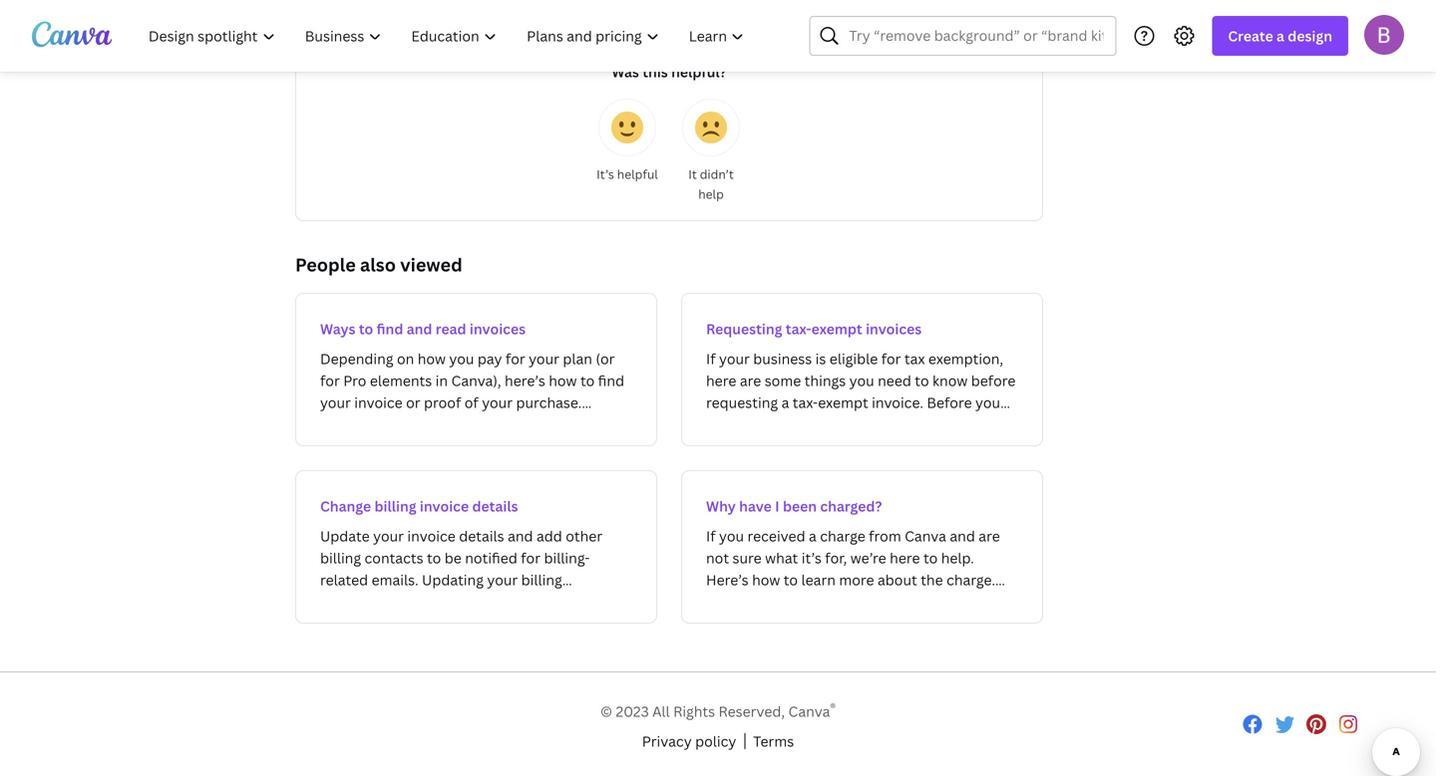 Task type: vqa. For each thing, say whether or not it's contained in the screenshot.
invoices in 'link'
yes



Task type: describe. For each thing, give the bounding box(es) containing it.
®
[[830, 700, 836, 716]]

all
[[652, 703, 670, 722]]

help
[[698, 186, 724, 202]]

didn't
[[700, 166, 734, 183]]

🙂 image
[[611, 112, 643, 144]]

helpful?
[[671, 62, 727, 81]]

change billing invoice details
[[320, 497, 518, 516]]

reserved,
[[719, 703, 785, 722]]

also
[[360, 253, 396, 277]]

terms
[[753, 733, 794, 752]]

create a design
[[1228, 26, 1332, 45]]

charged?
[[820, 497, 882, 516]]

billing
[[374, 497, 416, 516]]

details
[[472, 497, 518, 516]]

1 invoices from the left
[[470, 320, 526, 339]]

ways to find and read invoices
[[320, 320, 526, 339]]

this
[[643, 62, 668, 81]]

Try "remove background" or "brand kit" search field
[[849, 17, 1103, 55]]

it didn't help
[[688, 166, 734, 202]]

people
[[295, 253, 356, 277]]

find
[[377, 320, 403, 339]]

policy
[[695, 733, 736, 752]]

😔 image
[[695, 112, 727, 144]]

people also viewed
[[295, 253, 462, 277]]

© 2023 all rights reserved, canva ®
[[600, 700, 836, 722]]

a
[[1277, 26, 1285, 45]]

it's helpful
[[597, 166, 658, 183]]

top level navigation element
[[136, 16, 761, 56]]

ways
[[320, 320, 356, 339]]

requesting
[[706, 320, 782, 339]]

why have i been charged?
[[706, 497, 882, 516]]

tax-
[[786, 320, 812, 339]]

ways to find and read invoices link
[[295, 293, 657, 447]]

rights
[[673, 703, 715, 722]]

it
[[688, 166, 697, 183]]

bob builder image
[[1364, 15, 1404, 55]]

read
[[436, 320, 466, 339]]

was
[[612, 62, 639, 81]]

2023
[[616, 703, 649, 722]]

create
[[1228, 26, 1273, 45]]



Task type: locate. For each thing, give the bounding box(es) containing it.
to
[[359, 320, 373, 339]]

change
[[320, 497, 371, 516]]

canva
[[788, 703, 830, 722]]

requesting tax-exempt invoices link
[[681, 293, 1043, 447]]

why
[[706, 497, 736, 516]]

helpful
[[617, 166, 658, 183]]

invoices right read
[[470, 320, 526, 339]]

was this helpful?
[[612, 62, 727, 81]]

requesting tax-exempt invoices
[[706, 320, 922, 339]]

viewed
[[400, 253, 462, 277]]

privacy policy link
[[642, 731, 736, 753]]

been
[[783, 497, 817, 516]]

exempt
[[812, 320, 862, 339]]

1 horizontal spatial invoices
[[866, 320, 922, 339]]

create a design button
[[1212, 16, 1348, 56]]

privacy policy
[[642, 733, 736, 752]]

and
[[407, 320, 432, 339]]

0 horizontal spatial invoices
[[470, 320, 526, 339]]

©
[[600, 703, 612, 722]]

why have i been charged? link
[[681, 471, 1043, 624]]

change billing invoice details link
[[295, 471, 657, 624]]

privacy
[[642, 733, 692, 752]]

invoice
[[420, 497, 469, 516]]

2 invoices from the left
[[866, 320, 922, 339]]

design
[[1288, 26, 1332, 45]]

invoices
[[470, 320, 526, 339], [866, 320, 922, 339]]

have
[[739, 497, 772, 516]]

terms link
[[753, 731, 794, 753]]

invoices right exempt
[[866, 320, 922, 339]]

i
[[775, 497, 780, 516]]

it's
[[597, 166, 614, 183]]



